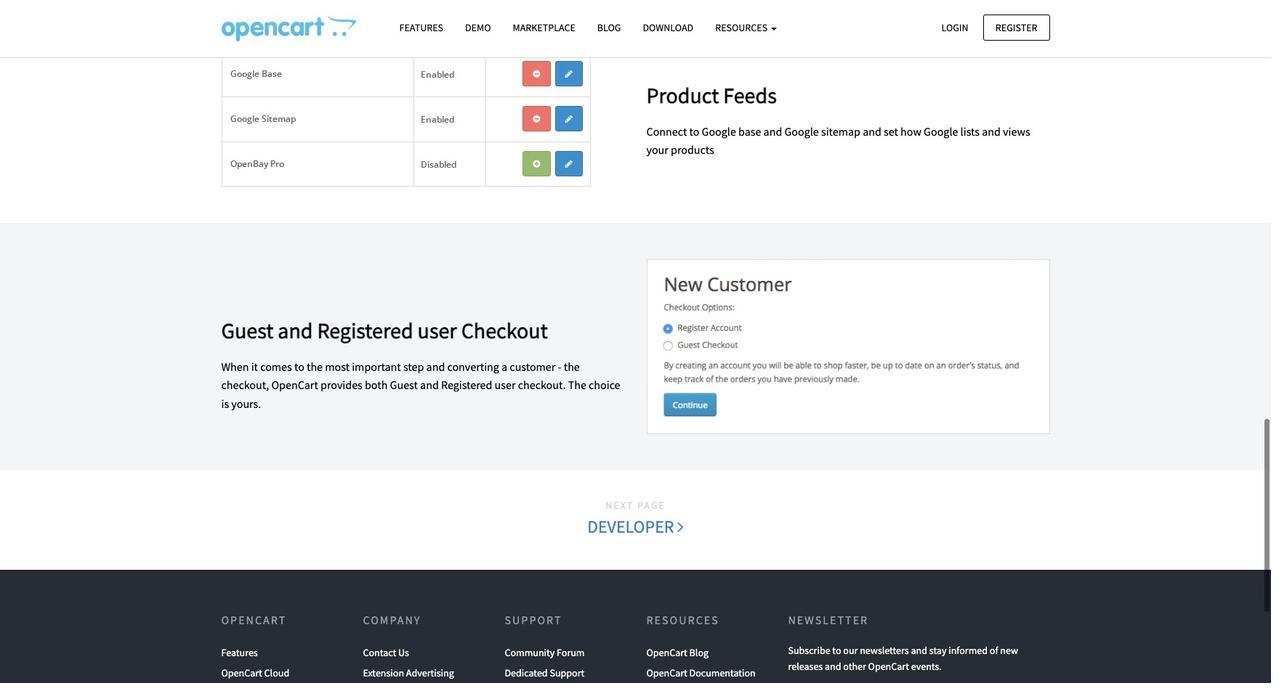 Task type: vqa. For each thing, say whether or not it's contained in the screenshot.


Task type: describe. For each thing, give the bounding box(es) containing it.
to inside when it comes to the most important step and converting a customer - the checkout, opencart provides both guest and registered user checkout. the choice is yours.
[[294, 360, 304, 374]]

opencart for opencart blog
[[647, 647, 687, 660]]

dedicated support
[[505, 667, 585, 680]]

opencart for opencart
[[221, 614, 287, 628]]

extension
[[363, 667, 404, 680]]

converting
[[447, 360, 499, 374]]

opencart blog link
[[647, 643, 709, 664]]

register link
[[983, 14, 1050, 41]]

features for opencart cloud
[[221, 647, 258, 660]]

base
[[739, 124, 761, 139]]

features link for demo
[[389, 15, 454, 41]]

when it comes to the most important step and converting a customer - the checkout, opencart provides both guest and registered user checkout. the choice is yours.
[[221, 360, 620, 411]]

opencart cloud link
[[221, 664, 289, 684]]

us
[[398, 647, 409, 660]]

choice
[[589, 378, 620, 393]]

opencart documentation link
[[647, 664, 756, 684]]

0 horizontal spatial blog
[[597, 21, 621, 34]]

2 the from the left
[[564, 360, 580, 374]]

opencart - features image
[[221, 15, 356, 41]]

step
[[403, 360, 424, 374]]

1 google from the left
[[702, 124, 736, 139]]

community forum link
[[505, 643, 585, 664]]

informed
[[949, 644, 988, 658]]

yours.
[[231, 397, 261, 411]]

community forum
[[505, 647, 585, 660]]

and right step
[[426, 360, 445, 374]]

next
[[606, 499, 634, 512]]

sitemap
[[821, 124, 861, 139]]

page
[[637, 499, 666, 512]]

of
[[990, 644, 998, 658]]

contact
[[363, 647, 396, 660]]

opencart blog
[[647, 647, 709, 660]]

and right lists
[[982, 124, 1001, 139]]

0 vertical spatial registered
[[317, 317, 413, 344]]

stay
[[930, 644, 947, 658]]

lists
[[961, 124, 980, 139]]

extension advertising
[[363, 667, 454, 680]]

dedicated support link
[[505, 664, 585, 684]]

product
[[647, 81, 719, 109]]

login link
[[929, 14, 981, 41]]

demo link
[[454, 15, 502, 41]]

when
[[221, 360, 249, 374]]

community
[[505, 647, 555, 660]]

register
[[996, 21, 1038, 34]]

products
[[671, 143, 714, 157]]

3 google from the left
[[924, 124, 958, 139]]

extension advertising link
[[363, 664, 454, 684]]

opencart for opencart cloud
[[221, 667, 262, 680]]

2 google from the left
[[785, 124, 819, 139]]

guest and registered user checkout
[[221, 317, 548, 344]]

provides
[[321, 378, 363, 393]]

marketplace
[[513, 21, 576, 34]]

features for demo
[[399, 21, 443, 34]]

newsletters
[[860, 644, 909, 658]]

subscribe
[[788, 644, 831, 658]]

dedicated
[[505, 667, 548, 680]]

documentation
[[690, 667, 756, 680]]

1 vertical spatial support
[[550, 667, 585, 680]]

1 the from the left
[[307, 360, 323, 374]]

a
[[502, 360, 507, 374]]

your
[[647, 143, 669, 157]]

other
[[843, 661, 866, 674]]

developer
[[587, 516, 678, 539]]

to for newsletter
[[833, 644, 841, 658]]

comes
[[260, 360, 292, 374]]

features link for opencart cloud
[[221, 643, 258, 664]]

new
[[1000, 644, 1018, 658]]

0 horizontal spatial guest
[[221, 317, 274, 344]]

opencart inside subscribe to our newsletters and stay informed of new releases and other opencart events.
[[868, 661, 909, 674]]

checkout,
[[221, 378, 269, 393]]

blog link
[[586, 15, 632, 41]]



Task type: locate. For each thing, give the bounding box(es) containing it.
and left other at the right bottom of the page
[[825, 661, 841, 674]]

0 vertical spatial support
[[505, 614, 562, 628]]

1 horizontal spatial blog
[[690, 647, 709, 660]]

and up events.
[[911, 644, 928, 658]]

is
[[221, 397, 229, 411]]

support up community
[[505, 614, 562, 628]]

google
[[702, 124, 736, 139], [785, 124, 819, 139], [924, 124, 958, 139]]

feeds
[[723, 81, 777, 109]]

0 vertical spatial to
[[689, 124, 700, 139]]

features up opencart cloud
[[221, 647, 258, 660]]

registered
[[317, 317, 413, 344], [441, 378, 492, 393]]

set
[[884, 124, 898, 139]]

guest down step
[[390, 378, 418, 393]]

opencart
[[271, 378, 318, 393], [221, 614, 287, 628], [647, 647, 687, 660], [868, 661, 909, 674], [221, 667, 262, 680], [647, 667, 687, 680]]

how
[[901, 124, 922, 139]]

and right base in the right top of the page
[[764, 124, 782, 139]]

features link up opencart cloud
[[221, 643, 258, 664]]

advertising
[[406, 667, 454, 680]]

product feeds
[[647, 81, 777, 109]]

support
[[505, 614, 562, 628], [550, 667, 585, 680]]

important
[[352, 360, 401, 374]]

user down a
[[495, 378, 516, 393]]

registered down converting
[[441, 378, 492, 393]]

google left lists
[[924, 124, 958, 139]]

to
[[689, 124, 700, 139], [294, 360, 304, 374], [833, 644, 841, 658]]

1 horizontal spatial the
[[564, 360, 580, 374]]

opencart left cloud
[[221, 667, 262, 680]]

product feeds image
[[221, 24, 591, 187]]

and up the comes
[[278, 317, 313, 344]]

to inside subscribe to our newsletters and stay informed of new releases and other opencart events.
[[833, 644, 841, 658]]

resources up opencart blog
[[647, 614, 719, 628]]

0 horizontal spatial features link
[[221, 643, 258, 664]]

connect
[[647, 124, 687, 139]]

blog
[[597, 21, 621, 34], [690, 647, 709, 660]]

login
[[942, 21, 969, 34]]

developer link
[[587, 514, 685, 542]]

company
[[363, 614, 421, 628]]

and down step
[[420, 378, 439, 393]]

events.
[[911, 661, 942, 674]]

0 horizontal spatial to
[[294, 360, 304, 374]]

1 vertical spatial guest
[[390, 378, 418, 393]]

0 horizontal spatial features
[[221, 647, 258, 660]]

download link
[[632, 15, 704, 41]]

0 vertical spatial blog
[[597, 21, 621, 34]]

to for product feeds
[[689, 124, 700, 139]]

registered up important
[[317, 317, 413, 344]]

forum
[[557, 647, 585, 660]]

contact us
[[363, 647, 409, 660]]

contact us link
[[363, 643, 409, 664]]

1 horizontal spatial guest
[[390, 378, 418, 393]]

features link left demo
[[389, 15, 454, 41]]

opencart up opencart documentation
[[647, 647, 687, 660]]

newsletter
[[788, 614, 869, 628]]

blog up opencart documentation
[[690, 647, 709, 660]]

demo
[[465, 21, 491, 34]]

0 horizontal spatial the
[[307, 360, 323, 374]]

the left "most"
[[307, 360, 323, 374]]

opencart down opencart blog link
[[647, 667, 687, 680]]

0 vertical spatial features
[[399, 21, 443, 34]]

2 horizontal spatial google
[[924, 124, 958, 139]]

guest up it
[[221, 317, 274, 344]]

registered inside when it comes to the most important step and converting a customer - the checkout, opencart provides both guest and registered user checkout. the choice is yours.
[[441, 378, 492, 393]]

next page
[[606, 499, 666, 512]]

and left set
[[863, 124, 882, 139]]

subscribe to our newsletters and stay informed of new releases and other opencart events.
[[788, 644, 1018, 674]]

releases
[[788, 661, 823, 674]]

connect to google base and google sitemap and set how google lists and views your products
[[647, 124, 1030, 157]]

views
[[1003, 124, 1030, 139]]

support down forum
[[550, 667, 585, 680]]

marketplace link
[[502, 15, 586, 41]]

opencart documentation
[[647, 667, 756, 680]]

0 vertical spatial guest
[[221, 317, 274, 344]]

to right the comes
[[294, 360, 304, 374]]

to left our
[[833, 644, 841, 658]]

1 vertical spatial resources
[[647, 614, 719, 628]]

cloud
[[264, 667, 289, 680]]

0 horizontal spatial google
[[702, 124, 736, 139]]

1 horizontal spatial google
[[785, 124, 819, 139]]

features link
[[389, 15, 454, 41], [221, 643, 258, 664]]

1 vertical spatial registered
[[441, 378, 492, 393]]

1 vertical spatial blog
[[690, 647, 709, 660]]

to inside the connect to google base and google sitemap and set how google lists and views your products
[[689, 124, 700, 139]]

our
[[843, 644, 858, 658]]

to up products
[[689, 124, 700, 139]]

google left base in the right top of the page
[[702, 124, 736, 139]]

0 vertical spatial user
[[418, 317, 457, 344]]

opencart down newsletters
[[868, 661, 909, 674]]

both
[[365, 378, 388, 393]]

0 horizontal spatial registered
[[317, 317, 413, 344]]

it
[[251, 360, 258, 374]]

1 vertical spatial features link
[[221, 643, 258, 664]]

1 vertical spatial features
[[221, 647, 258, 660]]

opencart for opencart documentation
[[647, 667, 687, 680]]

0 horizontal spatial user
[[418, 317, 457, 344]]

google left "sitemap"
[[785, 124, 819, 139]]

opencart up opencart cloud
[[221, 614, 287, 628]]

1 vertical spatial user
[[495, 378, 516, 393]]

2 vertical spatial to
[[833, 644, 841, 658]]

and
[[764, 124, 782, 139], [863, 124, 882, 139], [982, 124, 1001, 139], [278, 317, 313, 344], [426, 360, 445, 374], [420, 378, 439, 393], [911, 644, 928, 658], [825, 661, 841, 674]]

resources up feeds
[[715, 21, 770, 34]]

checkout
[[461, 317, 548, 344]]

2 horizontal spatial to
[[833, 644, 841, 658]]

0 vertical spatial resources
[[715, 21, 770, 34]]

0 vertical spatial features link
[[389, 15, 454, 41]]

the right -
[[564, 360, 580, 374]]

user
[[418, 317, 457, 344], [495, 378, 516, 393]]

resources
[[715, 21, 770, 34], [647, 614, 719, 628]]

features
[[399, 21, 443, 34], [221, 647, 258, 660]]

1 horizontal spatial features
[[399, 21, 443, 34]]

download
[[643, 21, 694, 34]]

blog left download
[[597, 21, 621, 34]]

the
[[568, 378, 586, 393]]

guest and registered user checkout image
[[647, 259, 1050, 434]]

features left demo
[[399, 21, 443, 34]]

1 vertical spatial to
[[294, 360, 304, 374]]

opencart inside when it comes to the most important step and converting a customer - the checkout, opencart provides both guest and registered user checkout. the choice is yours.
[[271, 378, 318, 393]]

1 horizontal spatial registered
[[441, 378, 492, 393]]

customer
[[510, 360, 556, 374]]

guest
[[221, 317, 274, 344], [390, 378, 418, 393]]

guest inside when it comes to the most important step and converting a customer - the checkout, opencart provides both guest and registered user checkout. the choice is yours.
[[390, 378, 418, 393]]

resources link
[[704, 15, 788, 41]]

most
[[325, 360, 350, 374]]

1 horizontal spatial to
[[689, 124, 700, 139]]

user inside when it comes to the most important step and converting a customer - the checkout, opencart provides both guest and registered user checkout. the choice is yours.
[[495, 378, 516, 393]]

angle right image
[[678, 519, 684, 536]]

opencart down the comes
[[271, 378, 318, 393]]

the
[[307, 360, 323, 374], [564, 360, 580, 374]]

1 horizontal spatial user
[[495, 378, 516, 393]]

opencart cloud
[[221, 667, 289, 680]]

opencart inside "link"
[[647, 667, 687, 680]]

-
[[558, 360, 562, 374]]

checkout.
[[518, 378, 566, 393]]

user up step
[[418, 317, 457, 344]]

1 horizontal spatial features link
[[389, 15, 454, 41]]



